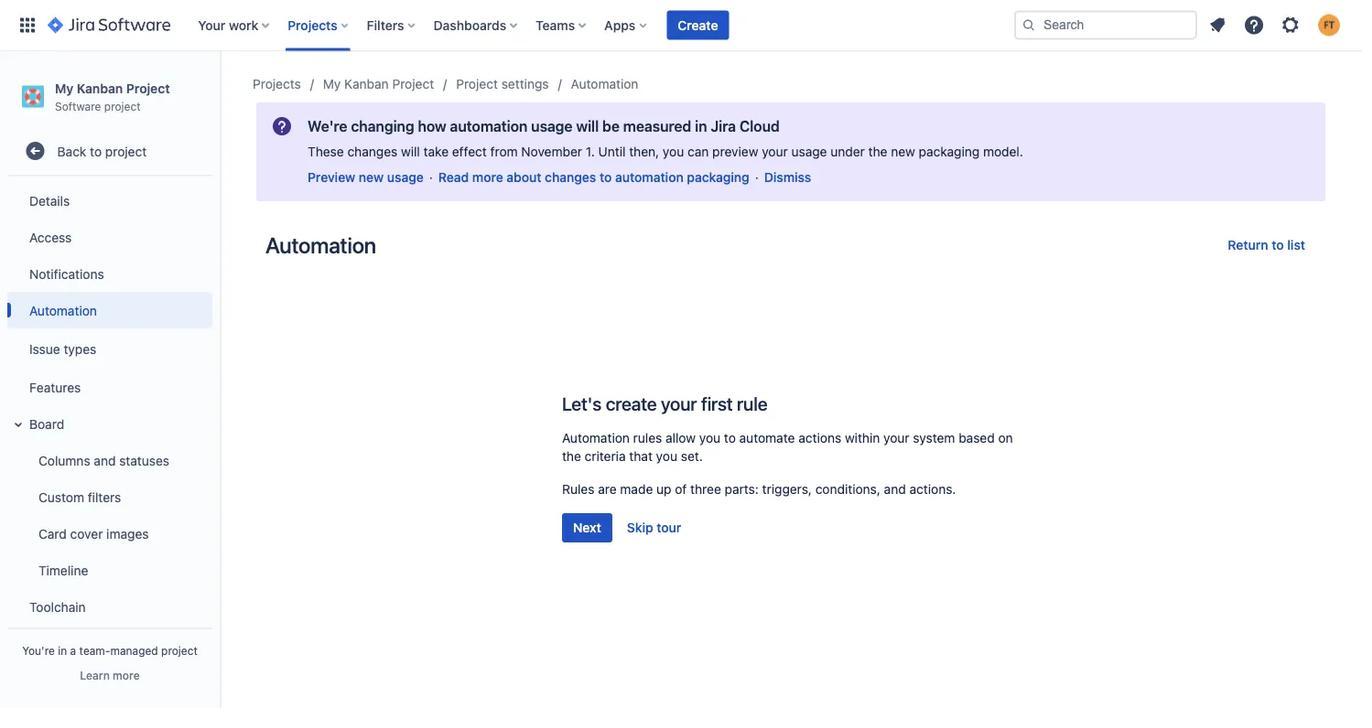 Task type: vqa. For each thing, say whether or not it's contained in the screenshot.
Projects link
yes



Task type: locate. For each thing, give the bounding box(es) containing it.
these
[[308, 144, 344, 159]]

your
[[198, 17, 226, 33]]

group containing details
[[4, 177, 212, 668]]

packaging left the model.
[[919, 144, 980, 159]]

1 vertical spatial changes
[[545, 170, 596, 185]]

1 horizontal spatial the
[[869, 144, 888, 159]]

automation link
[[571, 73, 639, 95], [7, 292, 212, 329]]

in left a at the left of the page
[[58, 645, 67, 658]]

custom
[[38, 490, 84, 505]]

rules
[[633, 431, 662, 446]]

1 vertical spatial the
[[562, 449, 581, 464]]

1 horizontal spatial new
[[891, 144, 916, 159]]

1 horizontal spatial in
[[695, 118, 707, 135]]

0 horizontal spatial will
[[401, 144, 420, 159]]

2 horizontal spatial project
[[456, 76, 498, 92]]

automation up be
[[571, 76, 639, 92]]

1 horizontal spatial ·
[[755, 170, 759, 185]]

1 vertical spatial will
[[401, 144, 420, 159]]

new right preview
[[359, 170, 384, 185]]

automation link up types
[[7, 292, 212, 329]]

1 vertical spatial and
[[884, 482, 906, 497]]

changing
[[351, 118, 415, 135]]

1 horizontal spatial kanban
[[344, 76, 389, 92]]

usage down the take
[[387, 170, 424, 185]]

filters button
[[361, 11, 423, 40]]

let's
[[562, 393, 602, 414]]

back to project
[[57, 144, 147, 159]]

usage up dismiss
[[792, 144, 828, 159]]

0 horizontal spatial automation link
[[7, 292, 212, 329]]

1 horizontal spatial changes
[[545, 170, 596, 185]]

project left sidebar navigation image
[[126, 81, 170, 96]]

cover
[[70, 526, 103, 542]]

0 vertical spatial more
[[472, 170, 503, 185]]

actions.
[[910, 482, 957, 497]]

1 vertical spatial you
[[700, 431, 721, 446]]

notifications image
[[1207, 14, 1229, 36]]

my for my kanban project
[[323, 76, 341, 92]]

project inside my kanban project software project
[[126, 81, 170, 96]]

next
[[573, 521, 601, 536]]

· left dismiss
[[755, 170, 759, 185]]

1 horizontal spatial my
[[323, 76, 341, 92]]

to inside automation rules allow you to automate actions within your system based on the criteria that you set.
[[724, 431, 736, 446]]

search image
[[1022, 18, 1037, 33]]

new inside the 'we're changing how automation usage will be measured in jira cloud these changes will take effect from november 1. until then, you can preview your usage under the new packaging model.'
[[891, 144, 916, 159]]

your right within
[[884, 431, 910, 446]]

0 horizontal spatial your
[[661, 393, 697, 414]]

filters
[[88, 490, 121, 505]]

1 vertical spatial in
[[58, 645, 67, 658]]

project up the details link
[[105, 144, 147, 159]]

dashboards
[[434, 17, 507, 33]]

kanban
[[344, 76, 389, 92], [77, 81, 123, 96]]

kanban up changing
[[344, 76, 389, 92]]

my
[[323, 76, 341, 92], [55, 81, 73, 96]]

to down "first"
[[724, 431, 736, 446]]

more down managed
[[113, 669, 140, 682]]

1 vertical spatial new
[[359, 170, 384, 185]]

1 horizontal spatial usage
[[531, 118, 573, 135]]

preview
[[713, 144, 759, 159]]

software
[[55, 100, 101, 112]]

0 vertical spatial changes
[[348, 144, 398, 159]]

1 vertical spatial usage
[[792, 144, 828, 159]]

the
[[869, 144, 888, 159], [562, 449, 581, 464]]

project right managed
[[161, 645, 198, 658]]

1 horizontal spatial your
[[762, 144, 788, 159]]

0 horizontal spatial my
[[55, 81, 73, 96]]

rule
[[737, 393, 768, 414]]

my kanban project
[[323, 76, 434, 92]]

the inside automation rules allow you to automate actions within your system based on the criteria that you set.
[[562, 449, 581, 464]]

will left be
[[576, 118, 599, 135]]

to right "back"
[[90, 144, 102, 159]]

the right under
[[869, 144, 888, 159]]

you up 'set.'
[[700, 431, 721, 446]]

0 vertical spatial project
[[104, 100, 141, 112]]

learn more button
[[80, 669, 140, 683]]

projects right work
[[288, 17, 338, 33]]

1 vertical spatial packaging
[[687, 170, 750, 185]]

new right under
[[891, 144, 916, 159]]

a
[[70, 645, 76, 658]]

settings image
[[1280, 14, 1302, 36]]

1 vertical spatial more
[[113, 669, 140, 682]]

you down allow
[[656, 449, 678, 464]]

0 horizontal spatial and
[[94, 453, 116, 468]]

1 vertical spatial automation link
[[7, 292, 212, 329]]

apps
[[605, 17, 636, 33]]

and left actions.
[[884, 482, 906, 497]]

0 vertical spatial projects
[[288, 17, 338, 33]]

project right the software
[[104, 100, 141, 112]]

toolchain
[[29, 600, 86, 615]]

2 vertical spatial usage
[[387, 170, 424, 185]]

jira software image
[[48, 14, 171, 36], [48, 14, 171, 36]]

to inside back to project link
[[90, 144, 102, 159]]

parts:
[[725, 482, 759, 497]]

automation
[[571, 76, 639, 92], [266, 233, 376, 258], [29, 303, 97, 318], [562, 431, 630, 446]]

2 vertical spatial your
[[884, 431, 910, 446]]

statuses
[[119, 453, 169, 468]]

read more about changes to automation packaging button
[[439, 169, 750, 187]]

my up we're at the left
[[323, 76, 341, 92]]

columns
[[38, 453, 90, 468]]

packaging down preview
[[687, 170, 750, 185]]

and up filters
[[94, 453, 116, 468]]

from
[[491, 144, 518, 159]]

within
[[845, 431, 880, 446]]

return
[[1229, 238, 1269, 253]]

cloud
[[740, 118, 780, 135]]

automation up from
[[450, 118, 528, 135]]

automation up criteria
[[562, 431, 630, 446]]

are
[[598, 482, 617, 497]]

banner
[[0, 0, 1363, 51]]

packaging
[[919, 144, 980, 159], [687, 170, 750, 185]]

· left read
[[429, 170, 433, 185]]

kanban inside my kanban project software project
[[77, 81, 123, 96]]

0 horizontal spatial more
[[113, 669, 140, 682]]

2 vertical spatial project
[[161, 645, 198, 658]]

let's create your first rule
[[562, 393, 768, 414]]

rules are made up of three parts: triggers, conditions, and actions.
[[562, 482, 957, 497]]

1 vertical spatial projects
[[253, 76, 301, 92]]

0 horizontal spatial ·
[[429, 170, 433, 185]]

1 horizontal spatial packaging
[[919, 144, 980, 159]]

0 vertical spatial automation link
[[571, 73, 639, 95]]

changes up preview new usage 'button' at top left
[[348, 144, 398, 159]]

changes down november
[[545, 170, 596, 185]]

how
[[418, 118, 447, 135]]

usage up november
[[531, 118, 573, 135]]

2 horizontal spatial your
[[884, 431, 910, 446]]

changes inside the 'we're changing how automation usage will be measured in jira cloud these changes will take effect from november 1. until then, you can preview your usage under the new packaging model.'
[[348, 144, 398, 159]]

1 vertical spatial project
[[105, 144, 147, 159]]

projects
[[288, 17, 338, 33], [253, 76, 301, 92]]

dismiss
[[765, 170, 812, 185]]

2 horizontal spatial usage
[[792, 144, 828, 159]]

project left settings
[[456, 76, 498, 92]]

custom filters
[[38, 490, 121, 505]]

list
[[1288, 238, 1306, 253]]

0 vertical spatial packaging
[[919, 144, 980, 159]]

rules
[[562, 482, 595, 497]]

dismiss button
[[765, 169, 812, 187]]

your profile and settings image
[[1319, 14, 1341, 36]]

1 vertical spatial automation
[[615, 170, 684, 185]]

your up dismiss
[[762, 144, 788, 159]]

automation down notifications
[[29, 303, 97, 318]]

1 horizontal spatial automation link
[[571, 73, 639, 95]]

in inside the 'we're changing how automation usage will be measured in jira cloud these changes will take effect from november 1. until then, you can preview your usage under the new packaging model.'
[[695, 118, 707, 135]]

1.
[[586, 144, 595, 159]]

0 horizontal spatial the
[[562, 449, 581, 464]]

teams
[[536, 17, 575, 33]]

you're in a team-managed project
[[22, 645, 198, 658]]

0 vertical spatial in
[[695, 118, 707, 135]]

projects right sidebar navigation image
[[253, 76, 301, 92]]

0 vertical spatial automation
[[450, 118, 528, 135]]

more down from
[[472, 170, 503, 185]]

columns and statuses link
[[18, 443, 212, 479]]

1 horizontal spatial and
[[884, 482, 906, 497]]

your up allow
[[661, 393, 697, 414]]

your
[[762, 144, 788, 159], [661, 393, 697, 414], [884, 431, 910, 446]]

0 vertical spatial your
[[762, 144, 788, 159]]

1 vertical spatial your
[[661, 393, 697, 414]]

0 horizontal spatial project
[[126, 81, 170, 96]]

0 vertical spatial the
[[869, 144, 888, 159]]

1 horizontal spatial more
[[472, 170, 503, 185]]

0 vertical spatial new
[[891, 144, 916, 159]]

1 horizontal spatial project
[[392, 76, 434, 92]]

and inside group
[[94, 453, 116, 468]]

projects inside popup button
[[288, 17, 338, 33]]

1 horizontal spatial will
[[576, 118, 599, 135]]

skip
[[627, 521, 654, 536]]

project inside my kanban project link
[[392, 76, 434, 92]]

kanban up the software
[[77, 81, 123, 96]]

my up the software
[[55, 81, 73, 96]]

more
[[472, 170, 503, 185], [113, 669, 140, 682]]

the left criteria
[[562, 449, 581, 464]]

will left the take
[[401, 144, 420, 159]]

automation down then,
[[615, 170, 684, 185]]

toolchain link
[[7, 589, 212, 626]]

0 horizontal spatial kanban
[[77, 81, 123, 96]]

usage
[[531, 118, 573, 135], [792, 144, 828, 159], [387, 170, 424, 185]]

group
[[4, 177, 212, 668]]

timeline
[[38, 563, 88, 578]]

project
[[104, 100, 141, 112], [105, 144, 147, 159], [161, 645, 198, 658]]

we're
[[308, 118, 348, 135]]

you left can
[[663, 144, 684, 159]]

0 vertical spatial and
[[94, 453, 116, 468]]

to
[[90, 144, 102, 159], [600, 170, 612, 185], [1272, 238, 1285, 253], [724, 431, 736, 446]]

my for my kanban project software project
[[55, 81, 73, 96]]

model.
[[984, 144, 1024, 159]]

to left list
[[1272, 238, 1285, 253]]

automation inside the 'we're changing how automation usage will be measured in jira cloud these changes will take effect from november 1. until then, you can preview your usage under the new packaging model.'
[[450, 118, 528, 135]]

card cover images
[[38, 526, 149, 542]]

project up how
[[392, 76, 434, 92]]

my inside my kanban project software project
[[55, 81, 73, 96]]

0 horizontal spatial in
[[58, 645, 67, 658]]

0 vertical spatial you
[[663, 144, 684, 159]]

·
[[429, 170, 433, 185], [755, 170, 759, 185]]

to down until
[[600, 170, 612, 185]]

new
[[891, 144, 916, 159], [359, 170, 384, 185]]

read
[[439, 170, 469, 185]]

in
[[695, 118, 707, 135], [58, 645, 67, 658]]

automation link up be
[[571, 73, 639, 95]]

project
[[392, 76, 434, 92], [456, 76, 498, 92], [126, 81, 170, 96]]

0 horizontal spatial automation
[[450, 118, 528, 135]]

your work
[[198, 17, 258, 33]]

more inside button
[[113, 669, 140, 682]]

expand image
[[7, 414, 29, 436]]

0 horizontal spatial changes
[[348, 144, 398, 159]]

in left jira
[[695, 118, 707, 135]]



Task type: describe. For each thing, give the bounding box(es) containing it.
criteria
[[585, 449, 626, 464]]

settings
[[502, 76, 549, 92]]

card
[[38, 526, 67, 542]]

details link
[[7, 182, 212, 219]]

team-
[[79, 645, 110, 658]]

project for my kanban project software project
[[126, 81, 170, 96]]

Search field
[[1015, 11, 1198, 40]]

preview new usage · read more about changes to automation packaging · dismiss
[[308, 170, 812, 185]]

until
[[599, 144, 626, 159]]

project inside my kanban project software project
[[104, 100, 141, 112]]

measured
[[623, 118, 692, 135]]

types
[[64, 341, 96, 357]]

teams button
[[530, 11, 594, 40]]

banner containing your work
[[0, 0, 1363, 51]]

0 horizontal spatial packaging
[[687, 170, 750, 185]]

you inside the 'we're changing how automation usage will be measured in jira cloud these changes will take effect from november 1. until then, you can preview your usage under the new packaging model.'
[[663, 144, 684, 159]]

my kanban project software project
[[55, 81, 170, 112]]

jira
[[711, 118, 736, 135]]

your inside automation rules allow you to automate actions within your system based on the criteria that you set.
[[884, 431, 910, 446]]

issue types link
[[7, 329, 212, 369]]

project for my kanban project
[[392, 76, 434, 92]]

that
[[630, 449, 653, 464]]

notifications link
[[7, 256, 212, 292]]

2 · from the left
[[755, 170, 759, 185]]

november
[[522, 144, 583, 159]]

allow
[[666, 431, 696, 446]]

0 horizontal spatial new
[[359, 170, 384, 185]]

triggers,
[[763, 482, 812, 497]]

0 vertical spatial usage
[[531, 118, 573, 135]]

automation link for notifications
[[7, 292, 212, 329]]

kanban for my kanban project
[[344, 76, 389, 92]]

projects button
[[282, 11, 356, 40]]

back
[[57, 144, 86, 159]]

1 horizontal spatial automation
[[615, 170, 684, 185]]

kanban for my kanban project software project
[[77, 81, 123, 96]]

appswitcher icon image
[[16, 14, 38, 36]]

project inside the project settings link
[[456, 76, 498, 92]]

2 vertical spatial you
[[656, 449, 678, 464]]

skip tour button
[[616, 514, 693, 543]]

automate
[[740, 431, 795, 446]]

back to project link
[[7, 133, 212, 170]]

apps button
[[599, 11, 654, 40]]

create
[[606, 393, 657, 414]]

automation inside group
[[29, 303, 97, 318]]

take
[[424, 144, 449, 159]]

system
[[913, 431, 956, 446]]

projects for the projects popup button
[[288, 17, 338, 33]]

actions
[[799, 431, 842, 446]]

effect
[[452, 144, 487, 159]]

first
[[701, 393, 733, 414]]

issue
[[29, 341, 60, 357]]

automation down preview
[[266, 233, 376, 258]]

filters
[[367, 17, 404, 33]]

be
[[603, 118, 620, 135]]

automation link for project settings
[[571, 73, 639, 95]]

issue types
[[29, 341, 96, 357]]

features link
[[7, 369, 212, 406]]

help image
[[1244, 14, 1266, 36]]

projects link
[[253, 73, 301, 95]]

your work button
[[193, 11, 277, 40]]

the inside the 'we're changing how automation usage will be measured in jira cloud these changes will take effect from november 1. until then, you can preview your usage under the new packaging model.'
[[869, 144, 888, 159]]

0 horizontal spatial usage
[[387, 170, 424, 185]]

board button
[[7, 406, 212, 443]]

preview
[[308, 170, 356, 185]]

automation rules allow you to automate actions within your system based on the criteria that you set.
[[562, 431, 1014, 464]]

card cover images link
[[18, 516, 212, 552]]

sidebar navigation image
[[200, 73, 240, 110]]

return to list button
[[1218, 231, 1317, 260]]

on
[[999, 431, 1014, 446]]

return to list
[[1229, 238, 1306, 253]]

primary element
[[11, 0, 1015, 51]]

create
[[678, 17, 718, 33]]

timeline link
[[18, 552, 212, 589]]

three
[[691, 482, 722, 497]]

learn more
[[80, 669, 140, 682]]

set.
[[681, 449, 703, 464]]

my kanban project link
[[323, 73, 434, 95]]

under
[[831, 144, 865, 159]]

features
[[29, 380, 81, 395]]

projects for projects link
[[253, 76, 301, 92]]

skip tour
[[627, 521, 682, 536]]

create button
[[667, 11, 729, 40]]

1 · from the left
[[429, 170, 433, 185]]

learn
[[80, 669, 110, 682]]

managed
[[110, 645, 158, 658]]

then,
[[629, 144, 660, 159]]

images
[[106, 526, 149, 542]]

to inside return to list button
[[1272, 238, 1285, 253]]

project settings link
[[456, 73, 549, 95]]

0 vertical spatial will
[[576, 118, 599, 135]]

automation inside automation rules allow you to automate actions within your system based on the criteria that you set.
[[562, 431, 630, 446]]

board
[[29, 417, 64, 432]]

your inside the 'we're changing how automation usage will be measured in jira cloud these changes will take effect from november 1. until then, you can preview your usage under the new packaging model.'
[[762, 144, 788, 159]]

made
[[620, 482, 653, 497]]

custom filters link
[[18, 479, 212, 516]]

we're changing how automation usage will be measured in jira cloud these changes will take effect from november 1. until then, you can preview your usage under the new packaging model.
[[308, 118, 1024, 159]]

packaging inside the 'we're changing how automation usage will be measured in jira cloud these changes will take effect from november 1. until then, you can preview your usage under the new packaging model.'
[[919, 144, 980, 159]]

dashboards button
[[428, 11, 525, 40]]

tour
[[657, 521, 682, 536]]

next button
[[562, 514, 612, 543]]

conditions,
[[816, 482, 881, 497]]

can
[[688, 144, 709, 159]]

project settings
[[456, 76, 549, 92]]



